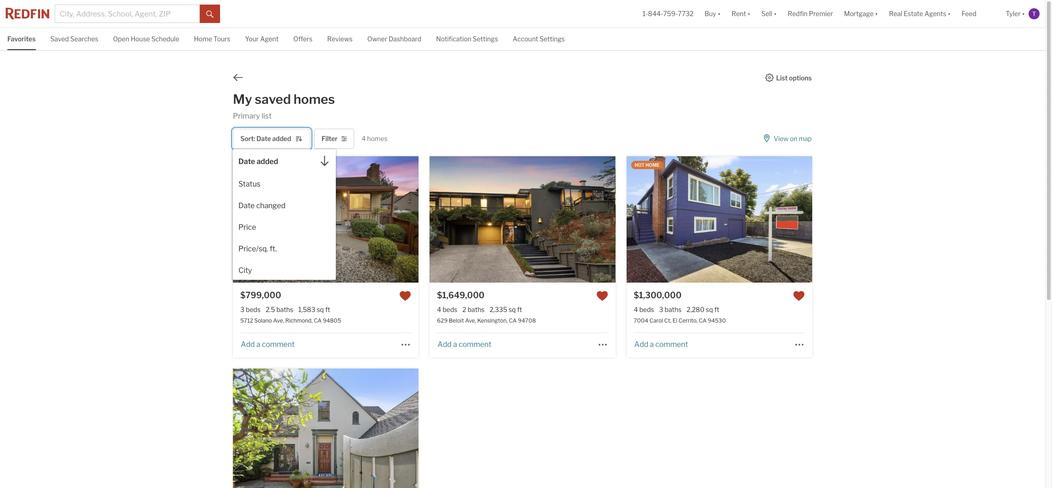 Task type: locate. For each thing, give the bounding box(es) containing it.
5 ▾ from the left
[[948, 10, 951, 18]]

comment down 5712 solano ave, richmond, ca 94805
[[262, 340, 295, 349]]

0 horizontal spatial comment
[[262, 340, 295, 349]]

1 ca from the left
[[314, 317, 322, 324]]

add
[[241, 340, 255, 349], [438, 340, 452, 349], [635, 340, 649, 349]]

2 3 from the left
[[660, 306, 664, 314]]

3 add a comment from the left
[[635, 340, 689, 349]]

city
[[239, 266, 252, 275]]

2 horizontal spatial sq
[[706, 306, 713, 314]]

1 vertical spatial date
[[239, 157, 255, 166]]

view
[[774, 135, 789, 143]]

3
[[240, 306, 245, 314], [660, 306, 664, 314]]

2 settings from the left
[[540, 35, 565, 43]]

2 ▾ from the left
[[748, 10, 751, 18]]

1 horizontal spatial beds
[[443, 306, 458, 314]]

2.5 baths
[[266, 306, 294, 314]]

ca down 2,280 sq ft
[[699, 317, 707, 324]]

homes inside my saved homes primary list
[[294, 91, 335, 107]]

list
[[262, 112, 272, 120]]

baths up 5712 solano ave, richmond, ca 94805
[[277, 306, 294, 314]]

2 horizontal spatial favorite button checkbox
[[793, 290, 805, 302]]

offers
[[294, 35, 313, 43]]

1 vertical spatial homes
[[367, 135, 388, 143]]

2 ft from the left
[[518, 306, 523, 314]]

0 horizontal spatial a
[[257, 340, 260, 349]]

baths for $1,300,000
[[665, 306, 682, 314]]

1 horizontal spatial ca
[[509, 317, 517, 324]]

add a comment
[[241, 340, 295, 349], [438, 340, 492, 349], [635, 340, 689, 349]]

add a comment for $1,300,000
[[635, 340, 689, 349]]

5712
[[240, 317, 253, 324]]

0 horizontal spatial add a comment button
[[240, 340, 295, 349]]

0 horizontal spatial 4
[[362, 135, 366, 143]]

1 horizontal spatial settings
[[540, 35, 565, 43]]

my saved homes primary list
[[233, 91, 335, 120]]

ft up 94805
[[326, 306, 330, 314]]

3 up 5712
[[240, 306, 245, 314]]

2 horizontal spatial 4
[[634, 306, 638, 314]]

2 vertical spatial date
[[239, 202, 255, 210]]

0 horizontal spatial 4 beds
[[437, 306, 458, 314]]

0 horizontal spatial favorite button checkbox
[[400, 290, 412, 302]]

1 photo of 629 beloit ave, kensington, ca 94708 image from the left
[[244, 156, 430, 283]]

beds
[[246, 306, 261, 314], [443, 306, 458, 314], [640, 306, 655, 314]]

3 add a comment button from the left
[[634, 340, 689, 349]]

3 ca from the left
[[699, 317, 707, 324]]

0 horizontal spatial add
[[241, 340, 255, 349]]

ca
[[314, 317, 322, 324], [509, 317, 517, 324], [699, 317, 707, 324]]

a for $799,000
[[257, 340, 260, 349]]

agents
[[925, 10, 947, 18]]

ave, for $1,649,000
[[465, 317, 476, 324]]

2 ave, from the left
[[465, 317, 476, 324]]

0 vertical spatial homes
[[294, 91, 335, 107]]

0 horizontal spatial baths
[[277, 306, 294, 314]]

date for added
[[239, 157, 255, 166]]

2,280
[[687, 306, 705, 314]]

2 horizontal spatial add
[[635, 340, 649, 349]]

1 baths from the left
[[277, 306, 294, 314]]

settings inside "link"
[[540, 35, 565, 43]]

1 ft from the left
[[326, 306, 330, 314]]

2 horizontal spatial baths
[[665, 306, 682, 314]]

2 horizontal spatial comment
[[656, 340, 689, 349]]

4 for $1,300,000
[[634, 306, 638, 314]]

City, Address, School, Agent, ZIP search field
[[55, 5, 200, 23]]

home
[[646, 162, 660, 168]]

house
[[131, 35, 150, 43]]

1 a from the left
[[257, 340, 260, 349]]

favorite button checkbox for $1,649,000
[[597, 290, 609, 302]]

redfin
[[788, 10, 808, 18]]

schedule
[[151, 35, 179, 43]]

2 baths from the left
[[468, 306, 485, 314]]

2 horizontal spatial add a comment button
[[634, 340, 689, 349]]

add a comment button down carol
[[634, 340, 689, 349]]

add for $1,649,000
[[438, 340, 452, 349]]

1 3 from the left
[[240, 306, 245, 314]]

3 add from the left
[[635, 340, 649, 349]]

photo of 5712 solano ave, richmond, ca 94805 image
[[47, 156, 233, 283], [233, 156, 419, 283], [419, 156, 605, 283]]

comment down el on the bottom of page
[[656, 340, 689, 349]]

1 sq from the left
[[317, 306, 324, 314]]

2 horizontal spatial ca
[[699, 317, 707, 324]]

3 photo of 629 beloit ave, kensington, ca 94708 image from the left
[[616, 156, 802, 283]]

0 horizontal spatial add a comment
[[241, 340, 295, 349]]

4 ▾ from the left
[[876, 10, 879, 18]]

added
[[272, 135, 291, 143], [257, 157, 278, 166]]

2 ca from the left
[[509, 317, 517, 324]]

settings right notification at the left of page
[[473, 35, 498, 43]]

comment for $799,000
[[262, 340, 295, 349]]

1 4 beds from the left
[[437, 306, 458, 314]]

3 baths
[[660, 306, 682, 314]]

1 horizontal spatial favorite button image
[[597, 290, 609, 302]]

1 photo of 50 lenox rd, kensington, ca 94707 image from the left
[[47, 369, 233, 488]]

▾ right agents
[[948, 10, 951, 18]]

add a comment down 'beloit'
[[438, 340, 492, 349]]

sq
[[317, 306, 324, 314], [509, 306, 516, 314], [706, 306, 713, 314]]

▾ for mortgage ▾
[[876, 10, 879, 18]]

4 right filter popup button
[[362, 135, 366, 143]]

tyler ▾
[[1007, 10, 1026, 18]]

ca down 2,335 sq ft
[[509, 317, 517, 324]]

your agent link
[[245, 28, 279, 49]]

ft for $1,300,000
[[715, 306, 720, 314]]

carol
[[650, 317, 664, 324]]

baths up el on the bottom of page
[[665, 306, 682, 314]]

2 a from the left
[[453, 340, 457, 349]]

date inside button
[[239, 157, 255, 166]]

1 horizontal spatial baths
[[468, 306, 485, 314]]

date right :
[[257, 135, 271, 143]]

1 favorite button checkbox from the left
[[400, 290, 412, 302]]

▾ right mortgage on the top right
[[876, 10, 879, 18]]

4 for $1,649,000
[[437, 306, 442, 314]]

baths for $1,649,000
[[468, 306, 485, 314]]

1 photo of 7004 carol ct, el cerrito, ca 94530 image from the left
[[441, 156, 627, 283]]

0 horizontal spatial ft
[[326, 306, 330, 314]]

1 favorite button image from the left
[[400, 290, 412, 302]]

1 ave, from the left
[[273, 317, 284, 324]]

1 horizontal spatial comment
[[459, 340, 492, 349]]

map
[[799, 135, 812, 143]]

date up price
[[239, 202, 255, 210]]

real estate agents ▾ button
[[884, 0, 957, 28]]

filter
[[322, 135, 338, 143]]

add for $1,300,000
[[635, 340, 649, 349]]

2 add a comment button from the left
[[437, 340, 492, 349]]

date inside "button"
[[239, 202, 255, 210]]

1 horizontal spatial ft
[[518, 306, 523, 314]]

1 vertical spatial added
[[257, 157, 278, 166]]

4 up 7004
[[634, 306, 638, 314]]

2 4 beds from the left
[[634, 306, 655, 314]]

add down 7004
[[635, 340, 649, 349]]

premier
[[810, 10, 834, 18]]

ave, down 2.5 baths
[[273, 317, 284, 324]]

2 beds from the left
[[443, 306, 458, 314]]

date for changed
[[239, 202, 255, 210]]

0 vertical spatial added
[[272, 135, 291, 143]]

dialog
[[233, 150, 336, 280]]

0 horizontal spatial homes
[[294, 91, 335, 107]]

1 horizontal spatial add a comment button
[[437, 340, 492, 349]]

homes right filter popup button
[[367, 135, 388, 143]]

your
[[245, 35, 259, 43]]

3 photo of 5712 solano ave, richmond, ca 94805 image from the left
[[419, 156, 605, 283]]

ave, down 2 baths
[[465, 317, 476, 324]]

ave,
[[273, 317, 284, 324], [465, 317, 476, 324]]

2 baths
[[463, 306, 485, 314]]

add a comment down carol
[[635, 340, 689, 349]]

2 horizontal spatial ft
[[715, 306, 720, 314]]

759-
[[664, 10, 678, 18]]

price/sq. ft.
[[239, 245, 277, 253]]

baths right 2
[[468, 306, 485, 314]]

kensington,
[[478, 317, 508, 324]]

1 horizontal spatial 4 beds
[[634, 306, 655, 314]]

sell ▾
[[762, 10, 777, 18]]

1 add a comment from the left
[[241, 340, 295, 349]]

date left sat,
[[239, 157, 255, 166]]

account settings link
[[513, 28, 565, 49]]

real estate agents ▾ link
[[890, 0, 951, 28]]

beds for $799,000
[[246, 306, 261, 314]]

3 for 3 baths
[[660, 306, 664, 314]]

3 up carol
[[660, 306, 664, 314]]

add a comment button for $1,300,000
[[634, 340, 689, 349]]

a down carol
[[650, 340, 654, 349]]

4 beds for $1,300,000
[[634, 306, 655, 314]]

2 horizontal spatial add a comment
[[635, 340, 689, 349]]

my
[[233, 91, 252, 107]]

▾ right 'buy'
[[718, 10, 721, 18]]

1 horizontal spatial ave,
[[465, 317, 476, 324]]

94708
[[518, 317, 536, 324]]

submit search image
[[206, 10, 214, 18]]

0 horizontal spatial beds
[[246, 306, 261, 314]]

buy
[[705, 10, 717, 18]]

4 beds up 7004
[[634, 306, 655, 314]]

1 settings from the left
[[473, 35, 498, 43]]

sat,
[[256, 162, 265, 168]]

a
[[257, 340, 260, 349], [453, 340, 457, 349], [650, 340, 654, 349]]

beds up 7004
[[640, 306, 655, 314]]

1 ▾ from the left
[[718, 10, 721, 18]]

settings right account
[[540, 35, 565, 43]]

3 baths from the left
[[665, 306, 682, 314]]

saved searches
[[50, 35, 98, 43]]

3 photo of 50 lenox rd, kensington, ca 94707 image from the left
[[419, 369, 605, 488]]

reviews
[[327, 35, 353, 43]]

3 ▾ from the left
[[774, 10, 777, 18]]

add a comment button down 'beloit'
[[437, 340, 492, 349]]

0 horizontal spatial ave,
[[273, 317, 284, 324]]

photo of 50 lenox rd, kensington, ca 94707 image
[[47, 369, 233, 488], [233, 369, 419, 488], [419, 369, 605, 488]]

1 horizontal spatial add
[[438, 340, 452, 349]]

4 up 629
[[437, 306, 442, 314]]

add a comment down 'solano' at the left of page
[[241, 340, 295, 349]]

1 horizontal spatial sq
[[509, 306, 516, 314]]

mortgage
[[845, 10, 874, 18]]

0 horizontal spatial settings
[[473, 35, 498, 43]]

▾ right sell
[[774, 10, 777, 18]]

on
[[790, 135, 798, 143]]

sq right 2,335 on the bottom
[[509, 306, 516, 314]]

solano
[[254, 317, 272, 324]]

3 favorite button image from the left
[[793, 290, 805, 302]]

1 comment from the left
[[262, 340, 295, 349]]

▾
[[718, 10, 721, 18], [748, 10, 751, 18], [774, 10, 777, 18], [876, 10, 879, 18], [948, 10, 951, 18], [1023, 10, 1026, 18]]

1 beds from the left
[[246, 306, 261, 314]]

3 favorite button checkbox from the left
[[793, 290, 805, 302]]

▾ for tyler ▾
[[1023, 10, 1026, 18]]

2 comment from the left
[[459, 340, 492, 349]]

mortgage ▾
[[845, 10, 879, 18]]

2 horizontal spatial beds
[[640, 306, 655, 314]]

ft up 94530
[[715, 306, 720, 314]]

favorite button image for $799,000
[[400, 290, 412, 302]]

7004
[[634, 317, 649, 324]]

2 sq from the left
[[509, 306, 516, 314]]

date changed
[[239, 202, 286, 210]]

2 favorite button checkbox from the left
[[597, 290, 609, 302]]

2 add a comment from the left
[[438, 340, 492, 349]]

▾ right rent
[[748, 10, 751, 18]]

0 horizontal spatial sq
[[317, 306, 324, 314]]

0 horizontal spatial ca
[[314, 317, 322, 324]]

added inside button
[[257, 157, 278, 166]]

ft up the 94708
[[518, 306, 523, 314]]

homes right saved
[[294, 91, 335, 107]]

3 beds from the left
[[640, 306, 655, 314]]

comment down 629 beloit ave, kensington, ca 94708
[[459, 340, 492, 349]]

sq up 94530
[[706, 306, 713, 314]]

sq for $1,649,000
[[509, 306, 516, 314]]

1 horizontal spatial 3
[[660, 306, 664, 314]]

photo of 7004 carol ct, el cerrito, ca 94530 image
[[441, 156, 627, 283], [627, 156, 813, 283], [813, 156, 999, 283]]

1 add a comment button from the left
[[240, 340, 295, 349]]

ft
[[326, 306, 330, 314], [518, 306, 523, 314], [715, 306, 720, 314]]

3 a from the left
[[650, 340, 654, 349]]

add down 5712
[[241, 340, 255, 349]]

1 horizontal spatial add a comment
[[438, 340, 492, 349]]

1 horizontal spatial 4
[[437, 306, 442, 314]]

settings
[[473, 35, 498, 43], [540, 35, 565, 43]]

1 horizontal spatial favorite button checkbox
[[597, 290, 609, 302]]

1 add from the left
[[241, 340, 255, 349]]

2,335
[[490, 306, 508, 314]]

ft.
[[270, 245, 277, 253]]

1-844-759-7732
[[643, 10, 694, 18]]

629 beloit ave, kensington, ca 94708
[[437, 317, 536, 324]]

favorite button image
[[400, 290, 412, 302], [597, 290, 609, 302], [793, 290, 805, 302]]

add a comment button
[[240, 340, 295, 349], [437, 340, 492, 349], [634, 340, 689, 349]]

3 ft from the left
[[715, 306, 720, 314]]

notification settings link
[[436, 28, 498, 49]]

beds up 5712
[[246, 306, 261, 314]]

0 horizontal spatial 3
[[240, 306, 245, 314]]

photo of 629 beloit ave, kensington, ca 94708 image
[[244, 156, 430, 283], [430, 156, 616, 283], [616, 156, 802, 283]]

open
[[113, 35, 129, 43]]

ca down '1,583 sq ft'
[[314, 317, 322, 324]]

2 horizontal spatial favorite button image
[[793, 290, 805, 302]]

2 horizontal spatial a
[[650, 340, 654, 349]]

open
[[241, 162, 255, 168]]

1 horizontal spatial a
[[453, 340, 457, 349]]

4
[[362, 135, 366, 143], [437, 306, 442, 314], [634, 306, 638, 314]]

favorite button image for $1,649,000
[[597, 290, 609, 302]]

2 favorite button image from the left
[[597, 290, 609, 302]]

▾ right tyler
[[1023, 10, 1026, 18]]

0 horizontal spatial favorite button image
[[400, 290, 412, 302]]

2 photo of 7004 carol ct, el cerrito, ca 94530 image from the left
[[627, 156, 813, 283]]

sell
[[762, 10, 773, 18]]

add a comment button down 'solano' at the left of page
[[240, 340, 295, 349]]

a down 'solano' at the left of page
[[257, 340, 260, 349]]

view on map
[[774, 135, 812, 143]]

favorites
[[7, 35, 36, 43]]

3 comment from the left
[[656, 340, 689, 349]]

4 beds up 629
[[437, 306, 458, 314]]

6 ▾ from the left
[[1023, 10, 1026, 18]]

a down 'beloit'
[[453, 340, 457, 349]]

changed
[[256, 202, 286, 210]]

2 add from the left
[[438, 340, 452, 349]]

add a comment button for $1,649,000
[[437, 340, 492, 349]]

ca for $1,649,000
[[509, 317, 517, 324]]

buy ▾
[[705, 10, 721, 18]]

beds up 'beloit'
[[443, 306, 458, 314]]

add down 629
[[438, 340, 452, 349]]

sq right 1,583
[[317, 306, 324, 314]]

favorite button checkbox
[[400, 290, 412, 302], [597, 290, 609, 302], [793, 290, 805, 302]]

3 sq from the left
[[706, 306, 713, 314]]



Task type: vqa. For each thing, say whether or not it's contained in the screenshot.
not within the 'Based on your estimated FEMA zone, flood insurance is not required. However, FEMA always recommends considering insurance.'
no



Task type: describe. For each thing, give the bounding box(es) containing it.
home tours link
[[194, 28, 231, 49]]

options
[[790, 74, 812, 82]]

4 homes
[[362, 135, 388, 143]]

home
[[194, 35, 212, 43]]

sq for $799,000
[[317, 306, 324, 314]]

owner
[[368, 35, 388, 43]]

2,280 sq ft
[[687, 306, 720, 314]]

sort
[[241, 135, 254, 143]]

▾ for buy ▾
[[718, 10, 721, 18]]

ft for $1,649,000
[[518, 306, 523, 314]]

notification
[[436, 35, 472, 43]]

add a comment for $1,649,000
[[438, 340, 492, 349]]

0 vertical spatial date
[[257, 135, 271, 143]]

price/sq.
[[239, 245, 268, 253]]

owner dashboard link
[[368, 28, 422, 49]]

price button
[[233, 215, 336, 237]]

primary
[[233, 112, 260, 120]]

tours
[[214, 35, 231, 43]]

settings for account settings
[[540, 35, 565, 43]]

:
[[254, 135, 255, 143]]

▾ inside "dropdown button"
[[948, 10, 951, 18]]

account
[[513, 35, 539, 43]]

hot home
[[635, 162, 660, 168]]

1,583
[[299, 306, 316, 314]]

owner dashboard
[[368, 35, 422, 43]]

1-844-759-7732 link
[[643, 10, 694, 18]]

price
[[239, 223, 256, 232]]

beds for $1,300,000
[[640, 306, 655, 314]]

to
[[277, 162, 283, 168]]

home tours
[[194, 35, 231, 43]]

mortgage ▾ button
[[845, 0, 879, 28]]

price/sq. ft. button
[[233, 237, 336, 259]]

estate
[[904, 10, 924, 18]]

add a comment button for $799,000
[[240, 340, 295, 349]]

date added button
[[233, 150, 336, 172]]

2 photo of 5712 solano ave, richmond, ca 94805 image from the left
[[233, 156, 419, 283]]

account settings
[[513, 35, 565, 43]]

7732
[[678, 10, 694, 18]]

4 beds for $1,649,000
[[437, 306, 458, 314]]

list options
[[777, 74, 812, 82]]

reviews link
[[327, 28, 353, 49]]

a for $1,300,000
[[650, 340, 654, 349]]

3 for 3 beds
[[240, 306, 245, 314]]

▾ for sell ▾
[[774, 10, 777, 18]]

favorite button checkbox for $1,300,000
[[793, 290, 805, 302]]

user photo image
[[1029, 8, 1040, 19]]

rent ▾ button
[[732, 0, 751, 28]]

saved
[[50, 35, 69, 43]]

rent ▾ button
[[727, 0, 756, 28]]

redfin premier
[[788, 10, 834, 18]]

open sat, 1pm to 4pm
[[241, 162, 295, 168]]

redfin premier button
[[783, 0, 839, 28]]

7004 carol ct, el cerrito, ca 94530
[[634, 317, 726, 324]]

sort : date added
[[241, 135, 291, 143]]

comment for $1,649,000
[[459, 340, 492, 349]]

94805
[[323, 317, 341, 324]]

real
[[890, 10, 903, 18]]

1 horizontal spatial homes
[[367, 135, 388, 143]]

2,335 sq ft
[[490, 306, 523, 314]]

ct,
[[665, 317, 672, 324]]

mortgage ▾ button
[[839, 0, 884, 28]]

1 photo of 5712 solano ave, richmond, ca 94805 image from the left
[[47, 156, 233, 283]]

open house schedule link
[[113, 28, 179, 49]]

comment for $1,300,000
[[656, 340, 689, 349]]

searches
[[70, 35, 98, 43]]

▾ for rent ▾
[[748, 10, 751, 18]]

offers link
[[294, 28, 313, 49]]

1-
[[643, 10, 649, 18]]

el
[[673, 317, 678, 324]]

629
[[437, 317, 448, 324]]

a for $1,649,000
[[453, 340, 457, 349]]

1,583 sq ft
[[299, 306, 330, 314]]

agent
[[260, 35, 279, 43]]

hot
[[635, 162, 645, 168]]

baths for $799,000
[[277, 306, 294, 314]]

notification settings
[[436, 35, 498, 43]]

rent ▾
[[732, 10, 751, 18]]

2 photo of 50 lenox rd, kensington, ca 94707 image from the left
[[233, 369, 419, 488]]

saved
[[255, 91, 291, 107]]

list
[[777, 74, 788, 82]]

settings for notification settings
[[473, 35, 498, 43]]

view on map button
[[763, 129, 813, 149]]

3 photo of 7004 carol ct, el cerrito, ca 94530 image from the left
[[813, 156, 999, 283]]

favorite button image for $1,300,000
[[793, 290, 805, 302]]

filter button
[[314, 129, 354, 149]]

cerrito,
[[679, 317, 698, 324]]

ave, for $799,000
[[273, 317, 284, 324]]

3 beds
[[240, 306, 261, 314]]

$799,000
[[240, 291, 281, 300]]

sell ▾ button
[[756, 0, 783, 28]]

$1,300,000
[[634, 291, 682, 300]]

city button
[[233, 259, 336, 280]]

add for $799,000
[[241, 340, 255, 349]]

5712 solano ave, richmond, ca 94805
[[240, 317, 341, 324]]

844-
[[649, 10, 664, 18]]

dashboard
[[389, 35, 422, 43]]

dialog containing date added
[[233, 150, 336, 280]]

sell ▾ button
[[762, 0, 777, 28]]

ft for $799,000
[[326, 306, 330, 314]]

favorite button checkbox for $799,000
[[400, 290, 412, 302]]

list options button
[[765, 73, 813, 82]]

sq for $1,300,000
[[706, 306, 713, 314]]

richmond,
[[286, 317, 313, 324]]

2.5
[[266, 306, 275, 314]]

add a comment for $799,000
[[241, 340, 295, 349]]

open house schedule
[[113, 35, 179, 43]]

4pm
[[284, 162, 295, 168]]

1pm
[[266, 162, 276, 168]]

ca for $799,000
[[314, 317, 322, 324]]

your agent
[[245, 35, 279, 43]]

beds for $1,649,000
[[443, 306, 458, 314]]

2 photo of 629 beloit ave, kensington, ca 94708 image from the left
[[430, 156, 616, 283]]



